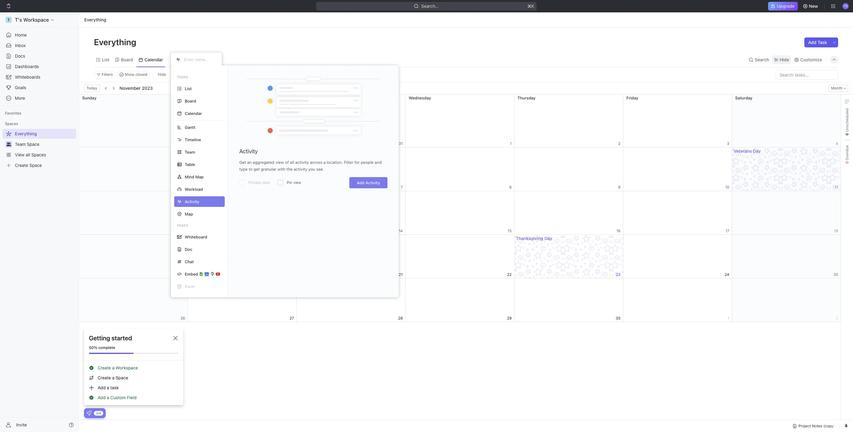 Task type: vqa. For each thing, say whether or not it's contained in the screenshot.
the Tuesday
yes



Task type: describe. For each thing, give the bounding box(es) containing it.
private view
[[249, 180, 270, 185]]

50%
[[89, 346, 97, 350]]

private
[[249, 180, 261, 185]]

closed
[[135, 72, 147, 77]]

1 row from the top
[[79, 95, 841, 148]]

get an aggregated view of all activity across a location. filter for people and type to get granular with the activity you see.
[[239, 160, 382, 172]]

inbox
[[15, 43, 26, 48]]

team
[[185, 150, 195, 155]]

to
[[249, 167, 253, 172]]

favorites
[[5, 111, 21, 116]]

getting
[[89, 335, 110, 342]]

workspace
[[116, 366, 138, 371]]

see.
[[316, 167, 324, 172]]

tuesday
[[300, 95, 316, 100]]

filter
[[344, 160, 353, 165]]

of
[[285, 160, 289, 165]]

add activity
[[357, 180, 380, 185]]

mind
[[185, 174, 194, 179]]

upgrade link
[[768, 2, 798, 11]]

28
[[398, 316, 403, 321]]

a inside get an aggregated view of all activity across a location. filter for people and type to get granular with the activity you see.
[[324, 160, 326, 165]]

goals link
[[2, 83, 76, 93]]

new
[[809, 3, 818, 9]]

dashboards link
[[2, 62, 76, 72]]

21
[[399, 272, 403, 277]]

sidebar navigation
[[0, 12, 79, 433]]

1 horizontal spatial calendar
[[185, 111, 202, 116]]

form
[[185, 284, 195, 289]]

onboarding checklist button element
[[87, 411, 91, 416]]

1 vertical spatial activity
[[294, 167, 307, 172]]

1 horizontal spatial board
[[185, 98, 196, 103]]

29
[[507, 316, 512, 321]]

get
[[254, 167, 260, 172]]

veterans
[[734, 149, 752, 154]]

search button
[[747, 55, 771, 64]]

23
[[616, 272, 621, 277]]

started
[[112, 335, 132, 342]]

for
[[355, 160, 360, 165]]

new button
[[800, 1, 822, 11]]

26
[[181, 316, 185, 321]]

thanksgiving
[[516, 236, 543, 241]]

whiteboards
[[15, 74, 40, 80]]

0 horizontal spatial list
[[102, 57, 109, 62]]

day for thanksgiving day
[[545, 236, 552, 241]]

22
[[507, 272, 512, 277]]

across
[[310, 160, 322, 165]]

2 row from the top
[[79, 191, 841, 235]]

board link
[[120, 55, 133, 64]]

veterans day
[[734, 149, 761, 154]]

1 vertical spatial everything
[[94, 37, 138, 47]]

granular
[[261, 167, 276, 172]]

add for add a task
[[98, 385, 106, 391]]

tree inside sidebar navigation
[[2, 129, 76, 171]]

veterans day row
[[79, 148, 841, 191]]

add for add task
[[808, 40, 817, 45]]

tasks
[[177, 75, 188, 79]]

aggregated
[[253, 160, 274, 165]]

create for create a workspace
[[98, 366, 111, 371]]

day for veterans day
[[753, 149, 761, 154]]

view for private view
[[262, 180, 270, 185]]

sunday
[[82, 95, 96, 100]]

1 horizontal spatial list
[[185, 86, 192, 91]]

with
[[278, 167, 285, 172]]

show
[[125, 72, 134, 77]]

complete
[[98, 346, 115, 350]]

thanksgiving day row
[[79, 235, 841, 279]]

embed
[[185, 272, 198, 277]]

add a custom field
[[98, 395, 137, 401]]

2/4
[[96, 412, 101, 415]]

6
[[845, 133, 849, 136]]

Search tasks... text field
[[776, 70, 838, 79]]

upgrade
[[777, 3, 795, 9]]

task
[[818, 40, 827, 45]]

chat
[[185, 259, 194, 264]]

list link
[[101, 55, 109, 64]]

view inside get an aggregated view of all activity across a location. filter for people and type to get granular with the activity you see.
[[276, 160, 284, 165]]

a for task
[[107, 385, 109, 391]]

you
[[308, 167, 315, 172]]

mind map
[[185, 174, 204, 179]]

saturday
[[735, 95, 753, 100]]

a for space
[[112, 375, 115, 381]]

all
[[290, 160, 294, 165]]

thursday
[[518, 95, 536, 100]]

pin
[[287, 180, 292, 185]]

create a workspace
[[98, 366, 138, 371]]

a for workspace
[[112, 366, 115, 371]]

grid containing veterans day
[[79, 95, 841, 420]]

create a space
[[98, 375, 128, 381]]

field
[[127, 395, 137, 401]]

whiteboards link
[[2, 72, 76, 82]]

customize
[[801, 57, 822, 62]]

hide inside hide dropdown button
[[780, 57, 789, 62]]

1 vertical spatial map
[[185, 212, 193, 217]]



Task type: locate. For each thing, give the bounding box(es) containing it.
activity right all
[[295, 160, 309, 165]]

create for create a space
[[98, 375, 111, 381]]

0
[[845, 161, 849, 164]]

0 vertical spatial board
[[121, 57, 133, 62]]

row containing 26
[[79, 279, 841, 322]]

view up 'with'
[[276, 160, 284, 165]]

the
[[287, 167, 293, 172]]

day right thanksgiving
[[545, 236, 552, 241]]

type
[[239, 167, 248, 172]]

pin view
[[287, 180, 301, 185]]

invite
[[16, 422, 27, 428]]

0 horizontal spatial view
[[262, 180, 270, 185]]

a up create a space
[[112, 366, 115, 371]]

space
[[116, 375, 128, 381]]

favorites button
[[2, 110, 24, 117]]

and
[[375, 160, 382, 165]]

hide button
[[772, 55, 791, 64]]

1 vertical spatial create
[[98, 375, 111, 381]]

add for add activity
[[357, 180, 365, 185]]

0 vertical spatial row
[[79, 95, 841, 148]]

friday
[[627, 95, 638, 100]]

today button
[[84, 85, 100, 92]]

activity down and
[[366, 180, 380, 185]]

0 vertical spatial map
[[195, 174, 204, 179]]

2 create from the top
[[98, 375, 111, 381]]

1 vertical spatial row
[[79, 191, 841, 235]]

onboarding checklist button image
[[87, 411, 91, 416]]

inbox link
[[2, 41, 76, 51]]

day inside 'row'
[[753, 149, 761, 154]]

search
[[755, 57, 769, 62]]

close image
[[173, 336, 178, 341]]

2 vertical spatial row
[[79, 279, 841, 322]]

1 horizontal spatial map
[[195, 174, 204, 179]]

1 vertical spatial day
[[545, 236, 552, 241]]

day right veterans
[[753, 149, 761, 154]]

a left space
[[112, 375, 115, 381]]

task
[[110, 385, 119, 391]]

tree
[[2, 129, 76, 171]]

50% complete
[[89, 346, 115, 350]]

row
[[79, 95, 841, 148], [79, 191, 841, 235], [79, 279, 841, 322]]

Enter name... field
[[183, 57, 217, 62]]

calendar inside calendar link
[[145, 57, 163, 62]]

map
[[195, 174, 204, 179], [185, 212, 193, 217]]

0 vertical spatial calendar
[[145, 57, 163, 62]]

spaces
[[5, 122, 18, 126]]

everything
[[84, 17, 106, 22], [94, 37, 138, 47]]

overdue
[[845, 145, 849, 161]]

3 row from the top
[[79, 279, 841, 322]]

view right private at the top
[[262, 180, 270, 185]]

calendar
[[145, 57, 163, 62], [185, 111, 202, 116]]

dashboards
[[15, 64, 39, 69]]

a up see.
[[324, 160, 326, 165]]

board up show
[[121, 57, 133, 62]]

everything link
[[83, 16, 108, 24]]

view
[[179, 57, 189, 62]]

wednesday
[[409, 95, 431, 100]]

customize button
[[792, 55, 824, 64]]

24
[[725, 272, 730, 277]]

activity down all
[[294, 167, 307, 172]]

view for pin view
[[293, 180, 301, 185]]

25
[[834, 272, 838, 277]]

1 vertical spatial list
[[185, 86, 192, 91]]

list left board link
[[102, 57, 109, 62]]

map up pages
[[185, 212, 193, 217]]

0 vertical spatial hide
[[780, 57, 789, 62]]

0 horizontal spatial hide
[[158, 72, 166, 77]]

board
[[121, 57, 133, 62], [185, 98, 196, 103]]

hide button
[[155, 71, 169, 78]]

show closed button
[[117, 71, 150, 78]]

1 horizontal spatial day
[[753, 149, 761, 154]]

0 vertical spatial activity
[[295, 160, 309, 165]]

home
[[15, 32, 27, 38]]

0 vertical spatial activity
[[239, 148, 258, 155]]

1 vertical spatial board
[[185, 98, 196, 103]]

0 horizontal spatial board
[[121, 57, 133, 62]]

0 horizontal spatial activity
[[239, 148, 258, 155]]

monday
[[191, 95, 206, 100]]

gantt
[[185, 125, 195, 130]]

goals
[[15, 85, 26, 90]]

1 create from the top
[[98, 366, 111, 371]]

1 horizontal spatial view
[[276, 160, 284, 165]]

timeline
[[185, 137, 201, 142]]

grid
[[79, 95, 841, 420]]

30
[[616, 316, 621, 321]]

a down add a task
[[107, 395, 109, 401]]

1 vertical spatial calendar
[[185, 111, 202, 116]]

view right pin
[[293, 180, 301, 185]]

add task
[[808, 40, 827, 45]]

doc
[[185, 247, 192, 252]]

hide right search
[[780, 57, 789, 62]]

0 vertical spatial list
[[102, 57, 109, 62]]

add
[[808, 40, 817, 45], [357, 180, 365, 185], [98, 385, 106, 391], [98, 395, 106, 401]]

0 vertical spatial day
[[753, 149, 761, 154]]

calendar link
[[143, 55, 163, 64]]

view button
[[171, 52, 191, 67]]

hide inside hide button
[[158, 72, 166, 77]]

activity up the an
[[239, 148, 258, 155]]

add inside 'button'
[[808, 40, 817, 45]]

map right "mind" on the left of page
[[195, 174, 204, 179]]

list down tasks
[[185, 86, 192, 91]]

docs link
[[2, 51, 76, 61]]

⌘k
[[528, 3, 534, 9]]

hide down calendar link
[[158, 72, 166, 77]]

1 horizontal spatial hide
[[780, 57, 789, 62]]

1 vertical spatial activity
[[366, 180, 380, 185]]

day
[[753, 149, 761, 154], [545, 236, 552, 241]]

activity
[[239, 148, 258, 155], [366, 180, 380, 185]]

add a task
[[98, 385, 119, 391]]

get
[[239, 160, 246, 165]]

docs
[[15, 53, 25, 59]]

create up create a space
[[98, 366, 111, 371]]

0 vertical spatial everything
[[84, 17, 106, 22]]

thanksgiving day
[[516, 236, 552, 241]]

list
[[102, 57, 109, 62], [185, 86, 192, 91]]

1 vertical spatial hide
[[158, 72, 166, 77]]

people
[[361, 160, 374, 165]]

calendar up gantt
[[185, 111, 202, 116]]

pages
[[177, 224, 188, 228]]

27
[[290, 316, 294, 321]]

today
[[87, 86, 97, 91]]

add for add a custom field
[[98, 395, 106, 401]]

calendar up hide button
[[145, 57, 163, 62]]

board down tasks
[[185, 98, 196, 103]]

0 horizontal spatial map
[[185, 212, 193, 217]]

custom
[[110, 395, 126, 401]]

a left task
[[107, 385, 109, 391]]

activity
[[295, 160, 309, 165], [294, 167, 307, 172]]

location.
[[327, 160, 343, 165]]

view button
[[171, 55, 191, 64]]

0 horizontal spatial day
[[545, 236, 552, 241]]

an
[[247, 160, 252, 165]]

1 horizontal spatial activity
[[366, 180, 380, 185]]

0 horizontal spatial calendar
[[145, 57, 163, 62]]

day inside row
[[545, 236, 552, 241]]

show closed
[[125, 72, 147, 77]]

home link
[[2, 30, 76, 40]]

a for custom
[[107, 395, 109, 401]]

create up add a task
[[98, 375, 111, 381]]

search...
[[422, 3, 439, 9]]

2 horizontal spatial view
[[293, 180, 301, 185]]

getting started
[[89, 335, 132, 342]]

0 vertical spatial create
[[98, 366, 111, 371]]



